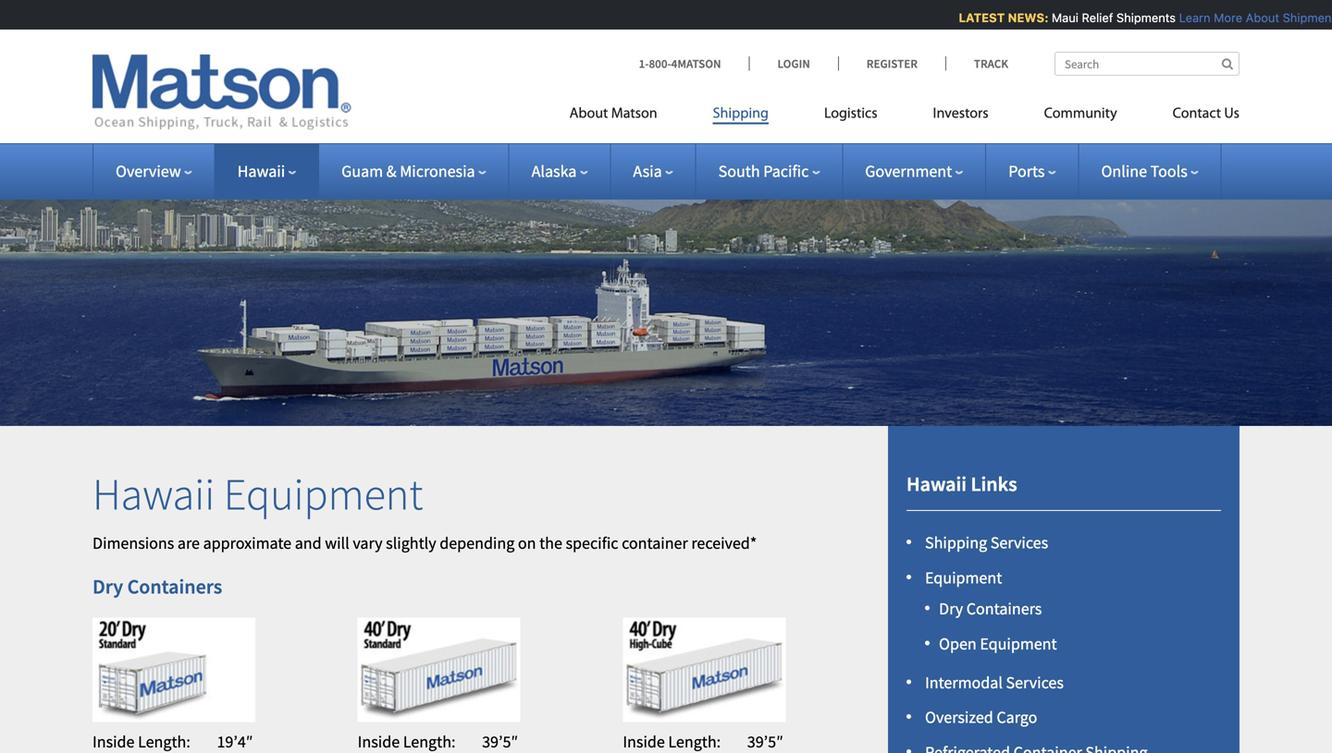 Task type: describe. For each thing, give the bounding box(es) containing it.
depending
[[440, 533, 515, 554]]

containers inside hawaii links section
[[967, 599, 1042, 620]]

hawaii for hawaii
[[237, 161, 285, 182]]

investors
[[933, 107, 989, 122]]

logistics link
[[796, 98, 905, 136]]

about matson link
[[569, 98, 685, 136]]

pacific
[[763, 161, 809, 182]]

overview
[[116, 161, 181, 182]]

learn more about shipment link
[[1174, 11, 1332, 25]]

contact
[[1173, 107, 1221, 122]]

government
[[865, 161, 952, 182]]

1 vertical spatial equipment
[[925, 568, 1002, 589]]

the
[[539, 533, 562, 554]]

hawaii equipment
[[93, 466, 423, 522]]

us
[[1224, 107, 1240, 122]]

latest news: maui relief shipments learn more about shipment 
[[954, 11, 1332, 25]]

open
[[939, 634, 977, 655]]

0 horizontal spatial dry containers
[[93, 575, 222, 600]]

contact us
[[1173, 107, 1240, 122]]

micronesia
[[400, 161, 475, 182]]

length: for 40' dry high-cube image
[[668, 732, 721, 753]]

inside length: for 40' dry high-cube image
[[623, 732, 721, 753]]

relief
[[1077, 11, 1108, 25]]

dry containers link
[[939, 599, 1042, 620]]

government link
[[865, 161, 963, 182]]

received*
[[691, 533, 757, 554]]

0 horizontal spatial containers
[[127, 575, 222, 600]]

learn
[[1174, 11, 1206, 25]]

blue matson logo with ocean, shipping, truck, rail and logistics written beneath it. image
[[93, 55, 352, 130]]

asia link
[[633, 161, 673, 182]]

community
[[1044, 107, 1117, 122]]

login link
[[749, 56, 838, 71]]

shipping link
[[685, 98, 796, 136]]

news:
[[1003, 11, 1044, 25]]

&
[[386, 161, 397, 182]]

intermodal services link
[[925, 673, 1064, 694]]

more
[[1209, 11, 1238, 25]]

cargo
[[997, 708, 1037, 729]]

ports
[[1009, 161, 1045, 182]]

800-
[[649, 56, 671, 71]]

register link
[[838, 56, 945, 71]]

asia
[[633, 161, 662, 182]]

shipping services
[[925, 533, 1048, 554]]

top menu navigation
[[569, 98, 1240, 136]]

vary
[[353, 533, 383, 554]]

40' dry high-cube image
[[623, 618, 786, 723]]

latest
[[954, 11, 1000, 25]]

length: for 20' dry standard image
[[138, 732, 190, 753]]

community link
[[1016, 98, 1145, 136]]

intermodal services
[[925, 673, 1064, 694]]

inside for 20' dry standard image
[[93, 732, 135, 753]]

open equipment
[[939, 634, 1057, 655]]

services for shipping services
[[991, 533, 1048, 554]]

online tools link
[[1101, 161, 1199, 182]]

links
[[971, 472, 1017, 497]]

approximate
[[203, 533, 292, 554]]



Task type: vqa. For each thing, say whether or not it's contained in the screenshot.
the first inside "The first two ships, delivered in 2018 and 2019, were classified the"
no



Task type: locate. For each thing, give the bounding box(es) containing it.
hawaii links
[[907, 472, 1017, 497]]

equipment up dry containers link
[[925, 568, 1002, 589]]

ports link
[[1009, 161, 1056, 182]]

2 39'5″ from the left
[[747, 732, 783, 753]]

2 horizontal spatial length:
[[668, 732, 721, 753]]

0 horizontal spatial dry
[[93, 575, 123, 600]]

inside for 40' dry standard image
[[358, 732, 400, 753]]

1 horizontal spatial length:
[[403, 732, 456, 753]]

None search field
[[1055, 52, 1240, 76]]

inside length: down 40' dry high-cube image
[[623, 732, 721, 753]]

inside length: down 40' dry standard image
[[358, 732, 456, 753]]

hawaii
[[237, 161, 285, 182], [93, 466, 215, 522], [907, 472, 967, 497]]

oversized cargo
[[925, 708, 1037, 729]]

containers
[[127, 575, 222, 600], [967, 599, 1042, 620]]

matson
[[611, 107, 657, 122]]

39'5″
[[482, 732, 518, 753], [747, 732, 783, 753]]

inside
[[93, 732, 135, 753], [358, 732, 400, 753], [623, 732, 665, 753]]

1 horizontal spatial dry
[[939, 599, 963, 620]]

0 horizontal spatial hawaii
[[93, 466, 215, 522]]

overview link
[[116, 161, 192, 182]]

1-800-4matson link
[[639, 56, 749, 71]]

20' dry standard image
[[93, 618, 255, 723]]

dry containers down dimensions at bottom
[[93, 575, 222, 600]]

track link
[[945, 56, 1008, 71]]

shipping up equipment link
[[925, 533, 987, 554]]

guam
[[342, 161, 383, 182]]

1 inside from the left
[[93, 732, 135, 753]]

hawaii down blue matson logo with ocean, shipping, truck, rail and logistics written beneath it. on the top
[[237, 161, 285, 182]]

dry down dimensions at bottom
[[93, 575, 123, 600]]

hawaii for hawaii links
[[907, 472, 967, 497]]

about matson
[[569, 107, 657, 122]]

0 vertical spatial shipping
[[713, 107, 769, 122]]

dimensions
[[93, 533, 174, 554]]

online
[[1101, 161, 1147, 182]]

hawaii inside section
[[907, 472, 967, 497]]

1 inside length: from the left
[[93, 732, 190, 753]]

inside length: for 40' dry standard image
[[358, 732, 456, 753]]

2 horizontal spatial inside
[[623, 732, 665, 753]]

0 horizontal spatial 39'5″
[[482, 732, 518, 753]]

2 vertical spatial equipment
[[980, 634, 1057, 655]]

0 horizontal spatial shipping
[[713, 107, 769, 122]]

1-
[[639, 56, 649, 71]]

services for intermodal services
[[1006, 673, 1064, 694]]

1 horizontal spatial hawaii
[[237, 161, 285, 182]]

2 horizontal spatial inside length:
[[623, 732, 721, 753]]

inside length: for 20' dry standard image
[[93, 732, 190, 753]]

login
[[778, 56, 810, 71]]

dimensions are approximate and will vary slightly depending on the specific container received*
[[93, 533, 757, 554]]

2 horizontal spatial hawaii
[[907, 472, 967, 497]]

south pacific link
[[718, 161, 820, 182]]

dry inside hawaii links section
[[939, 599, 963, 620]]

hawaii left links at the bottom of page
[[907, 472, 967, 497]]

inside length: down 20' dry standard image
[[93, 732, 190, 753]]

39'5″ for 40' dry standard image
[[482, 732, 518, 753]]

2 inside from the left
[[358, 732, 400, 753]]

oversized
[[925, 708, 993, 729]]

search image
[[1222, 58, 1233, 70]]

about inside 'top menu' navigation
[[569, 107, 608, 122]]

containers up the open equipment at bottom right
[[967, 599, 1042, 620]]

register
[[867, 56, 918, 71]]

contact us link
[[1145, 98, 1240, 136]]

19'4″
[[217, 732, 253, 753]]

shipping inside the shipping link
[[713, 107, 769, 122]]

about left matson
[[569, 107, 608, 122]]

are
[[178, 533, 200, 554]]

equipment for open equipment
[[980, 634, 1057, 655]]

open equipment link
[[939, 634, 1057, 655]]

length: down 40' dry high-cube image
[[668, 732, 721, 753]]

track
[[974, 56, 1008, 71]]

0 vertical spatial about
[[1241, 11, 1275, 25]]

specific
[[566, 533, 618, 554]]

dry down equipment link
[[939, 599, 963, 620]]

0 horizontal spatial inside length:
[[93, 732, 190, 753]]

equipment for hawaii equipment
[[224, 466, 423, 522]]

3 length: from the left
[[668, 732, 721, 753]]

south
[[718, 161, 760, 182]]

dry containers
[[93, 575, 222, 600], [939, 599, 1042, 620]]

dry containers up the open equipment at bottom right
[[939, 599, 1042, 620]]

hawaii up dimensions at bottom
[[93, 466, 215, 522]]

shipments
[[1112, 11, 1171, 25]]

3 inside from the left
[[623, 732, 665, 753]]

inside for 40' dry high-cube image
[[623, 732, 665, 753]]

1 horizontal spatial shipping
[[925, 533, 987, 554]]

length: left 19'4″
[[138, 732, 190, 753]]

length:
[[138, 732, 190, 753], [403, 732, 456, 753], [668, 732, 721, 753]]

length: down 40' dry standard image
[[403, 732, 456, 753]]

services up 'cargo' at the right of the page
[[1006, 673, 1064, 694]]

about
[[1241, 11, 1275, 25], [569, 107, 608, 122]]

0 horizontal spatial inside
[[93, 732, 135, 753]]

length: for 40' dry standard image
[[403, 732, 456, 753]]

equipment
[[224, 466, 423, 522], [925, 568, 1002, 589], [980, 634, 1057, 655]]

on
[[518, 533, 536, 554]]

1 vertical spatial about
[[569, 107, 608, 122]]

alaska
[[532, 161, 577, 182]]

1-800-4matson
[[639, 56, 721, 71]]

3 inside length: from the left
[[623, 732, 721, 753]]

shipment
[[1278, 11, 1331, 25]]

shipping for shipping services
[[925, 533, 987, 554]]

hawaii for hawaii equipment
[[93, 466, 215, 522]]

matson containership arriving honolulu, hawaii with containers. image
[[0, 170, 1332, 426]]

shipping services link
[[925, 533, 1048, 554]]

1 horizontal spatial about
[[1241, 11, 1275, 25]]

shipping up south
[[713, 107, 769, 122]]

investors link
[[905, 98, 1016, 136]]

alaska link
[[532, 161, 588, 182]]

1 horizontal spatial 39'5″
[[747, 732, 783, 753]]

hawaii links section
[[865, 426, 1263, 754]]

2 inside length: from the left
[[358, 732, 456, 753]]

intermodal
[[925, 673, 1003, 694]]

1 horizontal spatial inside
[[358, 732, 400, 753]]

1 vertical spatial services
[[1006, 673, 1064, 694]]

guam & micronesia
[[342, 161, 475, 182]]

1 length: from the left
[[138, 732, 190, 753]]

equipment link
[[925, 568, 1002, 589]]

services down links at the bottom of page
[[991, 533, 1048, 554]]

shipping for shipping
[[713, 107, 769, 122]]

1 vertical spatial shipping
[[925, 533, 987, 554]]

will
[[325, 533, 349, 554]]

1 horizontal spatial dry containers
[[939, 599, 1042, 620]]

1 39'5″ from the left
[[482, 732, 518, 753]]

containers down are
[[127, 575, 222, 600]]

shipping
[[713, 107, 769, 122], [925, 533, 987, 554]]

0 horizontal spatial length:
[[138, 732, 190, 753]]

south pacific
[[718, 161, 809, 182]]

39'5″ for 40' dry high-cube image
[[747, 732, 783, 753]]

1 horizontal spatial inside length:
[[358, 732, 456, 753]]

dry
[[93, 575, 123, 600], [939, 599, 963, 620]]

Search search field
[[1055, 52, 1240, 76]]

0 horizontal spatial about
[[569, 107, 608, 122]]

tools
[[1150, 161, 1188, 182]]

equipment up will
[[224, 466, 423, 522]]

dry containers inside hawaii links section
[[939, 599, 1042, 620]]

logistics
[[824, 107, 877, 122]]

2 length: from the left
[[403, 732, 456, 753]]

services
[[991, 533, 1048, 554], [1006, 673, 1064, 694]]

about right more
[[1241, 11, 1275, 25]]

equipment down dry containers link
[[980, 634, 1057, 655]]

online tools
[[1101, 161, 1188, 182]]

container
[[622, 533, 688, 554]]

1 horizontal spatial containers
[[967, 599, 1042, 620]]

0 vertical spatial services
[[991, 533, 1048, 554]]

maui
[[1047, 11, 1074, 25]]

guam & micronesia link
[[342, 161, 486, 182]]

4matson
[[671, 56, 721, 71]]

40' dry standard image
[[358, 618, 521, 723]]

oversized cargo link
[[925, 708, 1037, 729]]

and
[[295, 533, 322, 554]]

slightly
[[386, 533, 436, 554]]

inside length:
[[93, 732, 190, 753], [358, 732, 456, 753], [623, 732, 721, 753]]

shipping inside hawaii links section
[[925, 533, 987, 554]]

hawaii link
[[237, 161, 296, 182]]

0 vertical spatial equipment
[[224, 466, 423, 522]]



